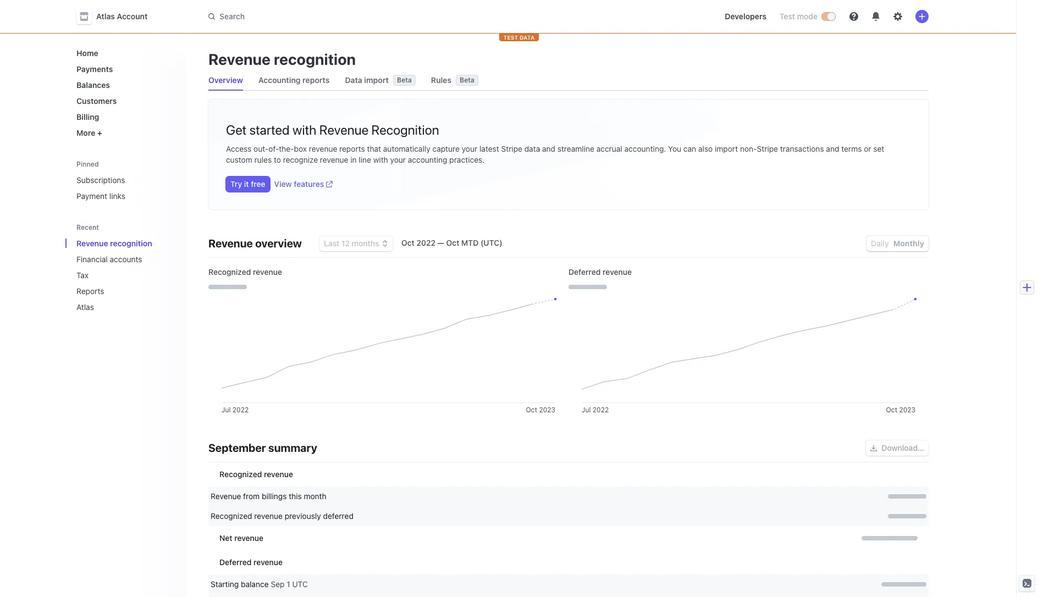 Task type: vqa. For each thing, say whether or not it's contained in the screenshot.
the left Oct 2023
yes



Task type: locate. For each thing, give the bounding box(es) containing it.
practices.
[[450, 155, 485, 165]]

1 horizontal spatial jul
[[582, 406, 591, 414]]

0 horizontal spatial with
[[293, 122, 317, 138]]

1 vertical spatial import
[[715, 144, 738, 154]]

customers
[[76, 96, 117, 106]]

it
[[244, 179, 249, 189]]

cell inside recognized revenue previously deferred row
[[572, 511, 927, 522]]

jul for deferred
[[582, 406, 591, 414]]

access out-of-the-box revenue reports that automatically capture your latest stripe data and streamline accrual accounting. you can also import non-stripe transactions and terms or set custom rules to recognize revenue in line with your accounting practices.
[[226, 144, 885, 165]]

home
[[76, 48, 98, 58]]

tax
[[76, 271, 89, 280]]

0 vertical spatial revenue recognition
[[209, 50, 356, 68]]

cell for recognized revenue previously deferred
[[572, 511, 927, 522]]

oct 2022 — oct mtd (utc)
[[402, 238, 503, 248]]

revenue recognition up financial accounts link
[[76, 239, 152, 248]]

with up box
[[293, 122, 317, 138]]

0 vertical spatial recognition
[[274, 50, 356, 68]]

financial accounts
[[76, 255, 142, 264]]

overview
[[209, 75, 243, 85]]

you
[[669, 144, 682, 154]]

0 horizontal spatial deferred
[[220, 558, 252, 567]]

test data
[[504, 34, 535, 41]]

0 horizontal spatial deferred revenue
[[220, 558, 283, 567]]

2 jul from the left
[[582, 406, 591, 414]]

cell
[[572, 491, 927, 502], [572, 511, 927, 522], [572, 533, 918, 544], [211, 579, 566, 590], [572, 579, 927, 590]]

2022
[[417, 238, 436, 248], [233, 406, 249, 414], [593, 406, 609, 414]]

recognized inside recognized revenue previously deferred row
[[211, 512, 252, 521]]

revenue inside recent element
[[76, 239, 108, 248]]

2022 for deferred revenue
[[593, 406, 609, 414]]

1 horizontal spatial atlas
[[96, 12, 115, 21]]

recognized up from
[[220, 470, 262, 479]]

the-
[[279, 144, 294, 154]]

0 horizontal spatial 2022
[[233, 406, 249, 414]]

1 horizontal spatial figure
[[582, 300, 916, 403]]

with
[[293, 122, 317, 138], [373, 155, 388, 165]]

2 beta from the left
[[460, 76, 475, 84]]

1 vertical spatial recognition
[[110, 239, 152, 248]]

and right data
[[543, 144, 556, 154]]

row containing starting balance
[[209, 575, 929, 595]]

1 jul from the left
[[222, 406, 231, 414]]

0 vertical spatial deferred
[[569, 267, 601, 277]]

of-
[[269, 144, 279, 154]]

1 oct 2023 from the left
[[526, 406, 556, 414]]

terms
[[842, 144, 862, 154]]

0 vertical spatial deferred revenue
[[569, 267, 632, 277]]

jul for recognized
[[222, 406, 231, 414]]

0 vertical spatial reports
[[303, 75, 330, 85]]

accounting reports
[[259, 75, 330, 85]]

daily monthly
[[872, 239, 925, 248]]

1 horizontal spatial beta
[[460, 76, 475, 84]]

reports inside access out-of-the-box revenue reports that automatically capture your latest stripe data and streamline accrual accounting. you can also import non-stripe transactions and terms or set custom rules to recognize revenue in line with your accounting practices.
[[340, 144, 365, 154]]

accounts
[[110, 255, 142, 264]]

developers
[[725, 12, 767, 21]]

1 horizontal spatial import
[[715, 144, 738, 154]]

recognized revenue
[[209, 267, 282, 277], [220, 470, 293, 479]]

recognized
[[209, 267, 251, 277], [220, 470, 262, 479], [211, 512, 252, 521]]

oct 2023 for recognized revenue
[[526, 406, 556, 414]]

cell for revenue from billings this month
[[572, 491, 927, 502]]

0 horizontal spatial oct 2023
[[526, 406, 556, 414]]

non-
[[741, 144, 757, 154]]

row
[[209, 575, 929, 595], [209, 595, 929, 598]]

0 horizontal spatial 2023
[[539, 406, 556, 414]]

1 horizontal spatial with
[[373, 155, 388, 165]]

0 horizontal spatial figure
[[222, 300, 556, 403]]

0 horizontal spatial recognition
[[110, 239, 152, 248]]

data
[[525, 144, 540, 154]]

pinned navigation links element
[[72, 155, 180, 205]]

view
[[274, 179, 292, 189]]

grid containing recognized revenue
[[209, 463, 929, 551]]

with down that in the left top of the page
[[373, 155, 388, 165]]

try it free button
[[226, 177, 270, 192]]

0 horizontal spatial jul 2022
[[222, 406, 249, 414]]

try it free
[[231, 179, 266, 189]]

2 2023 from the left
[[900, 406, 916, 414]]

0 horizontal spatial stripe
[[502, 144, 523, 154]]

0 vertical spatial your
[[462, 144, 478, 154]]

0 vertical spatial atlas
[[96, 12, 115, 21]]

deferred
[[569, 267, 601, 277], [220, 558, 252, 567]]

atlas account
[[96, 12, 148, 21]]

revenue left overview
[[209, 237, 253, 250]]

tab list
[[204, 70, 929, 91]]

starting
[[211, 580, 239, 589]]

reports right accounting on the top of the page
[[303, 75, 330, 85]]

import
[[364, 75, 389, 85], [715, 144, 738, 154]]

recognized down 'revenue overview'
[[209, 267, 251, 277]]

2 figure from the left
[[582, 300, 916, 403]]

0 vertical spatial recognized revenue
[[209, 267, 282, 277]]

Search search field
[[202, 6, 512, 27]]

1 vertical spatial reports
[[340, 144, 365, 154]]

test mode
[[780, 12, 818, 21]]

oct 2023 for deferred revenue
[[887, 406, 916, 414]]

atlas inside 'link'
[[76, 303, 94, 312]]

1 beta from the left
[[397, 76, 412, 84]]

1 horizontal spatial stripe
[[757, 144, 779, 154]]

2 vertical spatial recognized
[[211, 512, 252, 521]]

1 horizontal spatial reports
[[340, 144, 365, 154]]

1 row from the top
[[209, 575, 929, 595]]

grid
[[209, 463, 929, 551], [209, 551, 929, 598]]

1 jul 2022 from the left
[[222, 406, 249, 414]]

reports
[[303, 75, 330, 85], [340, 144, 365, 154]]

cell containing starting balance
[[211, 579, 566, 590]]

net
[[220, 534, 233, 543]]

payments
[[76, 64, 113, 74]]

2 oct 2023 from the left
[[887, 406, 916, 414]]

1 vertical spatial with
[[373, 155, 388, 165]]

2 row from the top
[[209, 595, 929, 598]]

0 horizontal spatial atlas
[[76, 303, 94, 312]]

starting balance sep 1 utc
[[211, 580, 308, 589]]

1 horizontal spatial your
[[462, 144, 478, 154]]

recognition up accounts
[[110, 239, 152, 248]]

atlas
[[96, 12, 115, 21], [76, 303, 94, 312]]

0 horizontal spatial and
[[543, 144, 556, 154]]

1 horizontal spatial 2023
[[900, 406, 916, 414]]

subscriptions link
[[72, 171, 178, 189]]

cell inside revenue from billings this month row
[[572, 491, 927, 502]]

atlas for atlas account
[[96, 12, 115, 21]]

0 horizontal spatial jul
[[222, 406, 231, 414]]

2023 for deferred revenue
[[900, 406, 916, 414]]

1 vertical spatial atlas
[[76, 303, 94, 312]]

stripe left transactions
[[757, 144, 779, 154]]

september summary
[[209, 442, 317, 454]]

0 vertical spatial import
[[364, 75, 389, 85]]

revenue inside row
[[254, 512, 283, 521]]

1 horizontal spatial revenue recognition
[[209, 50, 356, 68]]

revenue up financial
[[76, 239, 108, 248]]

grid containing deferred revenue
[[209, 551, 929, 598]]

revenue left from
[[211, 492, 241, 501]]

atlas down reports
[[76, 303, 94, 312]]

atlas left account
[[96, 12, 115, 21]]

1 horizontal spatial oct 2023
[[887, 406, 916, 414]]

beta right rules
[[460, 76, 475, 84]]

links
[[109, 191, 125, 201]]

download…
[[882, 443, 925, 453]]

tab list containing overview
[[204, 70, 929, 91]]

reports up in
[[340, 144, 365, 154]]

recognized revenue down 'revenue overview'
[[209, 267, 282, 277]]

recognized revenue up from
[[220, 470, 293, 479]]

import right data at left
[[364, 75, 389, 85]]

0 horizontal spatial beta
[[397, 76, 412, 84]]

revenue inside row
[[235, 534, 264, 543]]

revenue
[[209, 50, 271, 68], [320, 122, 369, 138], [209, 237, 253, 250], [76, 239, 108, 248], [211, 492, 241, 501]]

streamline
[[558, 144, 595, 154]]

view features link
[[274, 179, 333, 190]]

atlas inside button
[[96, 12, 115, 21]]

+
[[97, 128, 102, 138]]

2 and from the left
[[827, 144, 840, 154]]

1 vertical spatial recognized revenue
[[220, 470, 293, 479]]

revenue recognition
[[209, 50, 356, 68], [76, 239, 152, 248]]

and left terms
[[827, 144, 840, 154]]

1 horizontal spatial jul 2022
[[582, 406, 609, 414]]

from
[[243, 492, 260, 501]]

deferred inside grid
[[220, 558, 252, 567]]

payments link
[[72, 60, 178, 78]]

subscriptions
[[76, 176, 125, 185]]

mtd
[[462, 238, 479, 248]]

billing
[[76, 112, 99, 122]]

1 vertical spatial deferred
[[220, 558, 252, 567]]

transactions
[[781, 144, 825, 154]]

sep
[[271, 580, 285, 589]]

your up practices.
[[462, 144, 478, 154]]

payment
[[76, 191, 107, 201]]

latest
[[480, 144, 499, 154]]

in
[[351, 155, 357, 165]]

accounting
[[408, 155, 448, 165]]

1 vertical spatial your
[[390, 155, 406, 165]]

accounting.
[[625, 144, 667, 154]]

0 vertical spatial recognized
[[209, 267, 251, 277]]

figure
[[222, 300, 556, 403], [582, 300, 916, 403]]

data import
[[345, 75, 389, 85]]

developers link
[[721, 8, 771, 25]]

2 grid from the top
[[209, 551, 929, 598]]

1 figure from the left
[[222, 300, 556, 403]]

stripe
[[502, 144, 523, 154], [757, 144, 779, 154]]

set
[[874, 144, 885, 154]]

2023
[[539, 406, 556, 414], [900, 406, 916, 414]]

your down 'automatically'
[[390, 155, 406, 165]]

0 vertical spatial with
[[293, 122, 317, 138]]

revenue recognition inside recent element
[[76, 239, 152, 248]]

1 vertical spatial revenue recognition
[[76, 239, 152, 248]]

line
[[359, 155, 371, 165]]

beta left rules
[[397, 76, 412, 84]]

cell inside net revenue row
[[572, 533, 918, 544]]

1 grid from the top
[[209, 463, 929, 551]]

1 vertical spatial recognized
[[220, 470, 262, 479]]

1 2023 from the left
[[539, 406, 556, 414]]

import right also on the right top
[[715, 144, 738, 154]]

2 horizontal spatial 2022
[[593, 406, 609, 414]]

started
[[250, 122, 290, 138]]

2022 for recognized revenue
[[233, 406, 249, 414]]

2 jul 2022 from the left
[[582, 406, 609, 414]]

stripe left data
[[502, 144, 523, 154]]

balances link
[[72, 76, 178, 94]]

1 vertical spatial deferred revenue
[[220, 558, 283, 567]]

0 horizontal spatial import
[[364, 75, 389, 85]]

0 horizontal spatial revenue recognition
[[76, 239, 152, 248]]

revenue inside row
[[211, 492, 241, 501]]

automatically
[[383, 144, 431, 154]]

download… button
[[867, 441, 929, 456]]

home link
[[72, 44, 178, 62]]

recognition up accounting reports
[[274, 50, 356, 68]]

revenue from billings this month
[[211, 492, 327, 501]]

recent element
[[65, 234, 187, 316]]

recognized up net
[[211, 512, 252, 521]]

1 horizontal spatial and
[[827, 144, 840, 154]]

revenue up overview
[[209, 50, 271, 68]]

1 horizontal spatial recognition
[[274, 50, 356, 68]]

revenue recognition up accounting on the top of the page
[[209, 50, 356, 68]]



Task type: describe. For each thing, give the bounding box(es) containing it.
rules
[[431, 75, 452, 85]]

1 horizontal spatial 2022
[[417, 238, 436, 248]]

utc
[[292, 580, 308, 589]]

jul 2022 for recognized
[[222, 406, 249, 414]]

2023 for recognized revenue
[[539, 406, 556, 414]]

recognition inside recent element
[[110, 239, 152, 248]]

billing link
[[72, 108, 178, 126]]

box
[[294, 144, 307, 154]]

previously
[[285, 512, 321, 521]]

can
[[684, 144, 697, 154]]

net revenue row
[[209, 527, 929, 551]]

recognized for recognized revenue previously deferred row
[[211, 512, 252, 521]]

more +
[[76, 128, 102, 138]]

pinned element
[[72, 171, 178, 205]]

accounting reports link
[[254, 73, 334, 88]]

pinned
[[76, 160, 99, 168]]

Search text field
[[202, 6, 512, 27]]

free
[[251, 179, 266, 189]]

daily button
[[872, 239, 890, 248]]

more
[[76, 128, 95, 138]]

recent navigation links element
[[65, 218, 187, 316]]

summary
[[269, 442, 317, 454]]

test
[[780, 12, 796, 21]]

1 horizontal spatial deferred revenue
[[569, 267, 632, 277]]

capture
[[433, 144, 460, 154]]

beta for rules
[[460, 76, 475, 84]]

—
[[438, 238, 445, 248]]

access
[[226, 144, 252, 154]]

net revenue
[[220, 534, 264, 543]]

financial accounts link
[[72, 250, 162, 269]]

month
[[304, 492, 327, 501]]

accounting
[[259, 75, 301, 85]]

recognized revenue previously deferred
[[211, 512, 354, 521]]

monthly
[[894, 239, 925, 248]]

tax link
[[72, 266, 162, 284]]

also
[[699, 144, 713, 154]]

features
[[294, 179, 324, 189]]

1
[[287, 580, 290, 589]]

billings
[[262, 492, 287, 501]]

figure for recognized revenue
[[222, 300, 556, 403]]

1 stripe from the left
[[502, 144, 523, 154]]

figure for deferred revenue
[[582, 300, 916, 403]]

monthly button
[[894, 239, 925, 248]]

overview
[[255, 237, 302, 250]]

svg image
[[871, 445, 878, 452]]

to
[[274, 155, 281, 165]]

cell for net revenue
[[572, 533, 918, 544]]

deferred revenue inside grid
[[220, 558, 283, 567]]

mode
[[798, 12, 818, 21]]

get started with revenue recognition
[[226, 122, 439, 138]]

out-
[[254, 144, 269, 154]]

1 horizontal spatial deferred
[[569, 267, 601, 277]]

recognition
[[372, 122, 439, 138]]

september
[[209, 442, 266, 454]]

deferred
[[323, 512, 354, 521]]

core navigation links element
[[72, 44, 178, 142]]

this
[[289, 492, 302, 501]]

settings image
[[894, 12, 903, 21]]

revenue from billings this month row
[[209, 487, 929, 507]]

atlas for atlas
[[76, 303, 94, 312]]

0 horizontal spatial reports
[[303, 75, 330, 85]]

reports link
[[72, 282, 162, 300]]

payment links link
[[72, 187, 178, 205]]

2 stripe from the left
[[757, 144, 779, 154]]

revenue up in
[[320, 122, 369, 138]]

jul 2022 for deferred
[[582, 406, 609, 414]]

financial
[[76, 255, 108, 264]]

daily
[[872, 239, 890, 248]]

balance
[[241, 580, 269, 589]]

recognized revenue previously deferred row
[[209, 507, 929, 527]]

recent
[[76, 223, 99, 232]]

overview link
[[204, 73, 248, 88]]

view features
[[274, 179, 324, 189]]

1 and from the left
[[543, 144, 556, 154]]

data
[[345, 75, 363, 85]]

rules
[[255, 155, 272, 165]]

or
[[865, 144, 872, 154]]

that
[[367, 144, 381, 154]]

customers link
[[72, 92, 178, 110]]

(utc)
[[481, 238, 503, 248]]

data
[[520, 34, 535, 41]]

with inside access out-of-the-box revenue reports that automatically capture your latest stripe data and streamline accrual accounting. you can also import non-stripe transactions and terms or set custom rules to recognize revenue in line with your accounting practices.
[[373, 155, 388, 165]]

import inside access out-of-the-box revenue reports that automatically capture your latest stripe data and streamline accrual accounting. you can also import non-stripe transactions and terms or set custom rules to recognize revenue in line with your accounting practices.
[[715, 144, 738, 154]]

recognized for grid containing recognized revenue
[[220, 470, 262, 479]]

payment links
[[76, 191, 125, 201]]

search
[[220, 12, 245, 21]]

recognized revenue inside grid
[[220, 470, 293, 479]]

custom
[[226, 155, 252, 165]]

0 horizontal spatial your
[[390, 155, 406, 165]]

balances
[[76, 80, 110, 90]]

account
[[117, 12, 148, 21]]

revenue overview
[[209, 237, 302, 250]]

recognize
[[283, 155, 318, 165]]

accrual
[[597, 144, 623, 154]]

beta for data import
[[397, 76, 412, 84]]

help image
[[850, 12, 859, 21]]



